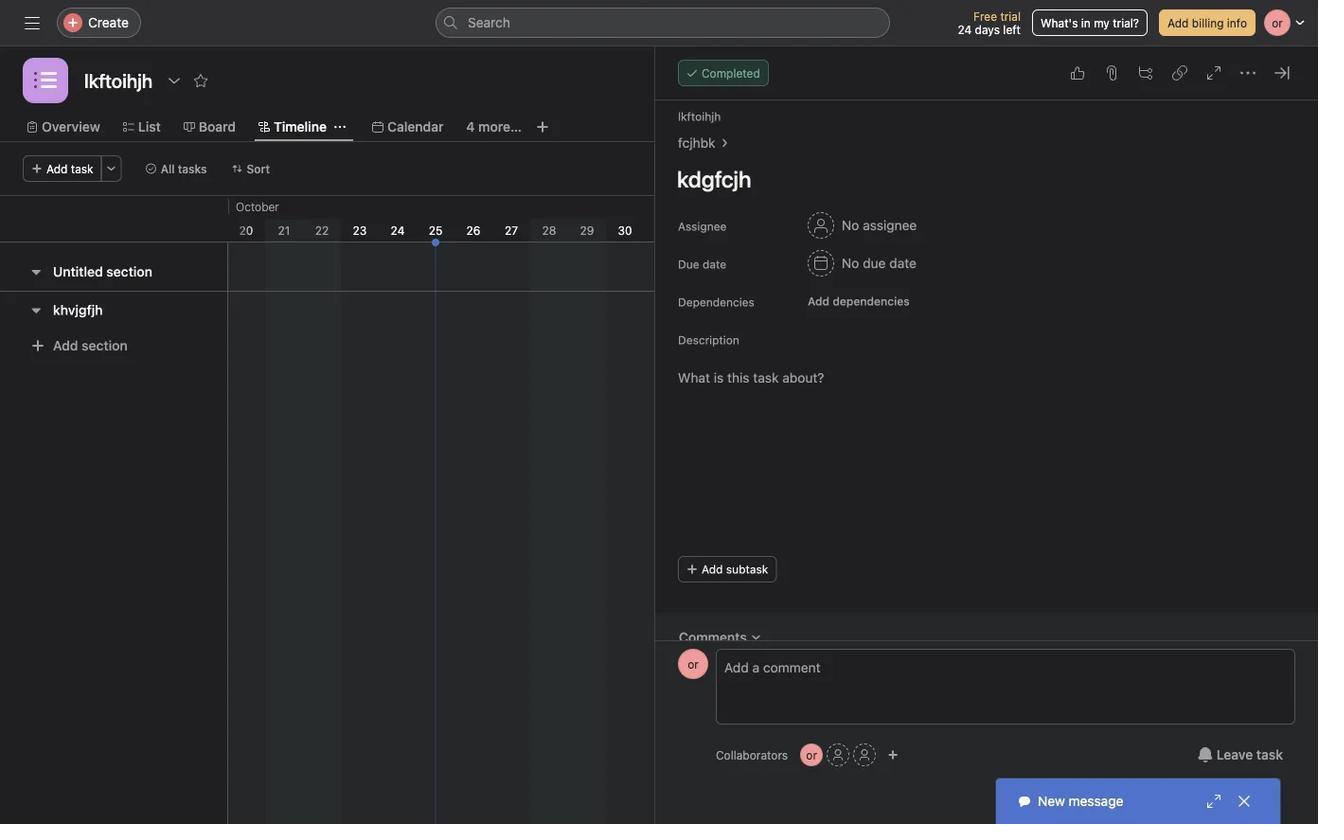 Task type: describe. For each thing, give the bounding box(es) containing it.
search list box
[[436, 8, 890, 38]]

26
[[467, 224, 481, 237]]

collapse task list for the section untitled section image
[[28, 264, 44, 279]]

list
[[138, 119, 161, 135]]

trial
[[1001, 9, 1021, 23]]

1 vertical spatial 24
[[391, 224, 405, 237]]

info
[[1227, 16, 1248, 29]]

Task Name text field
[[665, 157, 1296, 201]]

search
[[468, 15, 511, 30]]

billing
[[1192, 16, 1224, 29]]

leave
[[1217, 747, 1253, 763]]

assignee
[[863, 217, 917, 233]]

timeline link
[[259, 117, 327, 137]]

completed
[[702, 66, 760, 80]]

24 inside free trial 24 days left
[[958, 23, 972, 36]]

0 vertical spatial or button
[[678, 649, 709, 679]]

tab actions image
[[334, 121, 346, 133]]

section for untitled section
[[106, 264, 152, 279]]

add subtask image
[[1139, 65, 1154, 81]]

add for add subtask
[[702, 563, 723, 576]]

all
[[161, 162, 175, 175]]

4
[[466, 119, 475, 135]]

or for top or button
[[688, 657, 699, 671]]

dependencies
[[833, 295, 910, 308]]

4 more… button
[[466, 117, 522, 137]]

28
[[542, 224, 556, 237]]

sort
[[247, 162, 270, 175]]

add dependencies button
[[799, 288, 919, 314]]

23
[[353, 224, 367, 237]]

section for add section
[[82, 338, 128, 353]]

comments
[[679, 629, 747, 645]]

leave task
[[1217, 747, 1284, 763]]

full screen image
[[1207, 65, 1222, 81]]

close details image
[[1275, 65, 1290, 81]]

what's
[[1041, 16, 1078, 29]]

timeline
[[274, 119, 327, 135]]

calendar link
[[372, 117, 444, 137]]

create button
[[57, 8, 141, 38]]

more actions for this task image
[[1241, 65, 1256, 81]]

board link
[[184, 117, 236, 137]]

add or remove collaborators image
[[888, 749, 899, 761]]

leave task button
[[1186, 738, 1296, 772]]

overview
[[42, 119, 100, 135]]

more…
[[479, 119, 522, 135]]

add for add billing info
[[1168, 16, 1189, 29]]

create
[[88, 15, 129, 30]]

expand sidebar image
[[25, 15, 40, 30]]

no for no due date
[[842, 255, 860, 271]]

close image
[[1237, 794, 1252, 809]]

add to starred image
[[193, 73, 208, 88]]

completed button
[[678, 60, 769, 86]]

comments button
[[667, 620, 775, 655]]

25
[[429, 224, 443, 237]]

add for add dependencies
[[808, 295, 830, 308]]

no assignee button
[[799, 208, 926, 242]]

due date
[[678, 258, 727, 271]]

subtask
[[726, 563, 768, 576]]

4 more…
[[466, 119, 522, 135]]

kdgfcjh dialog
[[655, 46, 1319, 824]]

untitled section button
[[53, 255, 152, 289]]

calendar
[[387, 119, 444, 135]]

20
[[239, 224, 253, 237]]

list image
[[34, 69, 57, 92]]

attachments: add a file to this task, kdgfcjh image
[[1104, 65, 1120, 81]]

or for the bottom or button
[[806, 748, 817, 762]]

add for add task
[[46, 162, 68, 175]]

assignee
[[678, 220, 727, 233]]



Task type: locate. For each thing, give the bounding box(es) containing it.
add down "overview" link
[[46, 162, 68, 175]]

task inside add task button
[[71, 162, 93, 175]]

fcjhbk
[[678, 135, 716, 151]]

1 vertical spatial or
[[806, 748, 817, 762]]

add
[[1168, 16, 1189, 29], [46, 162, 68, 175], [808, 295, 830, 308], [53, 338, 78, 353], [702, 563, 723, 576]]

add down khvjgfjh 'button'
[[53, 338, 78, 353]]

what's in my trial?
[[1041, 16, 1139, 29]]

main content containing fcjhbk
[[655, 100, 1319, 765]]

1 vertical spatial task
[[1257, 747, 1284, 763]]

0 horizontal spatial 24
[[391, 224, 405, 237]]

or button down comments
[[678, 649, 709, 679]]

left
[[1003, 23, 1021, 36]]

0 likes. click to like this task image
[[1070, 65, 1086, 81]]

add section
[[53, 338, 128, 353]]

add task
[[46, 162, 93, 175]]

add left billing
[[1168, 16, 1189, 29]]

add for add section
[[53, 338, 78, 353]]

add billing info button
[[1159, 9, 1256, 36]]

or down comments
[[688, 657, 699, 671]]

untitled
[[53, 264, 103, 279]]

30
[[618, 224, 632, 237]]

task for leave task
[[1257, 747, 1284, 763]]

0 horizontal spatial or
[[688, 657, 699, 671]]

collapse task list for the section khvjgfjh image
[[28, 303, 44, 318]]

free trial 24 days left
[[958, 9, 1021, 36]]

1 vertical spatial no
[[842, 255, 860, 271]]

due
[[863, 255, 886, 271]]

lkftoihjh link
[[678, 110, 721, 123]]

free
[[974, 9, 997, 23]]

0 vertical spatial task
[[71, 162, 93, 175]]

new message
[[1038, 793, 1124, 809]]

task left "more actions" 'image'
[[71, 162, 93, 175]]

overview link
[[27, 117, 100, 137]]

board
[[199, 119, 236, 135]]

or button right collaborators
[[801, 744, 823, 766]]

add subtask
[[702, 563, 768, 576]]

add dependencies
[[808, 295, 910, 308]]

task inside the leave task button
[[1257, 747, 1284, 763]]

add tab image
[[535, 119, 550, 135]]

task
[[71, 162, 93, 175], [1257, 747, 1284, 763]]

29
[[580, 224, 594, 237]]

1 horizontal spatial or
[[806, 748, 817, 762]]

more actions image
[[106, 163, 117, 174]]

add section button
[[23, 329, 135, 363]]

lkftoihjh
[[678, 110, 721, 123]]

no assignee
[[842, 217, 917, 233]]

section
[[106, 264, 152, 279], [82, 338, 128, 353]]

24 right 23
[[391, 224, 405, 237]]

no inside no assignee dropdown button
[[842, 217, 860, 233]]

21
[[278, 224, 290, 237]]

no left 'assignee'
[[842, 217, 860, 233]]

what's in my trial? button
[[1032, 9, 1148, 36]]

description
[[678, 333, 740, 347]]

section inside untitled section button
[[106, 264, 152, 279]]

all tasks
[[161, 162, 207, 175]]

None text field
[[80, 63, 157, 98]]

task right leave
[[1257, 747, 1284, 763]]

copy task link image
[[1173, 65, 1188, 81]]

24
[[958, 23, 972, 36], [391, 224, 405, 237]]

untitled section
[[53, 264, 152, 279]]

no due date button
[[799, 246, 925, 280]]

no
[[842, 217, 860, 233], [842, 255, 860, 271]]

list link
[[123, 117, 161, 137]]

add billing info
[[1168, 16, 1248, 29]]

tasks
[[178, 162, 207, 175]]

1 horizontal spatial or button
[[801, 744, 823, 766]]

section right untitled
[[106, 264, 152, 279]]

no for no assignee
[[842, 217, 860, 233]]

khvjgfjh
[[53, 302, 103, 318]]

days
[[975, 23, 1000, 36]]

task for add task
[[71, 162, 93, 175]]

collaborators
[[716, 748, 788, 762]]

0 horizontal spatial or button
[[678, 649, 709, 679]]

in
[[1082, 16, 1091, 29]]

0 vertical spatial or
[[688, 657, 699, 671]]

date
[[890, 255, 917, 271], [703, 258, 727, 271]]

0 horizontal spatial task
[[71, 162, 93, 175]]

search button
[[436, 8, 890, 38]]

no due date
[[842, 255, 917, 271]]

no left due
[[842, 255, 860, 271]]

0 vertical spatial 24
[[958, 23, 972, 36]]

date inside dropdown button
[[890, 255, 917, 271]]

0 horizontal spatial date
[[703, 258, 727, 271]]

add inside 'button'
[[1168, 16, 1189, 29]]

add task button
[[23, 155, 102, 182]]

24 left days
[[958, 23, 972, 36]]

0 vertical spatial section
[[106, 264, 152, 279]]

1 vertical spatial section
[[82, 338, 128, 353]]

27
[[505, 224, 518, 237]]

22
[[315, 224, 329, 237]]

1 vertical spatial or button
[[801, 744, 823, 766]]

add subtask button
[[678, 556, 777, 583]]

1 horizontal spatial date
[[890, 255, 917, 271]]

show options image
[[167, 73, 182, 88]]

all tasks button
[[137, 155, 216, 182]]

1 no from the top
[[842, 217, 860, 233]]

add left dependencies
[[808, 295, 830, 308]]

2 no from the top
[[842, 255, 860, 271]]

section down khvjgfjh 'button'
[[82, 338, 128, 353]]

or right collaborators
[[806, 748, 817, 762]]

main content
[[655, 100, 1319, 765]]

no inside no due date dropdown button
[[842, 255, 860, 271]]

section inside add section button
[[82, 338, 128, 353]]

due
[[678, 258, 700, 271]]

october
[[236, 200, 279, 213]]

fcjhbk link
[[678, 133, 716, 153]]

trial?
[[1113, 16, 1139, 29]]

expand new message image
[[1207, 794, 1222, 809]]

1 horizontal spatial task
[[1257, 747, 1284, 763]]

0 vertical spatial no
[[842, 217, 860, 233]]

or
[[688, 657, 699, 671], [806, 748, 817, 762]]

khvjgfjh button
[[53, 293, 103, 327]]

1 horizontal spatial 24
[[958, 23, 972, 36]]

dependencies
[[678, 296, 755, 309]]

add left subtask
[[702, 563, 723, 576]]

sort button
[[223, 155, 279, 182]]

my
[[1094, 16, 1110, 29]]

or button
[[678, 649, 709, 679], [801, 744, 823, 766]]



Task type: vqa. For each thing, say whether or not it's contained in the screenshot.
2nd Mark complete option
no



